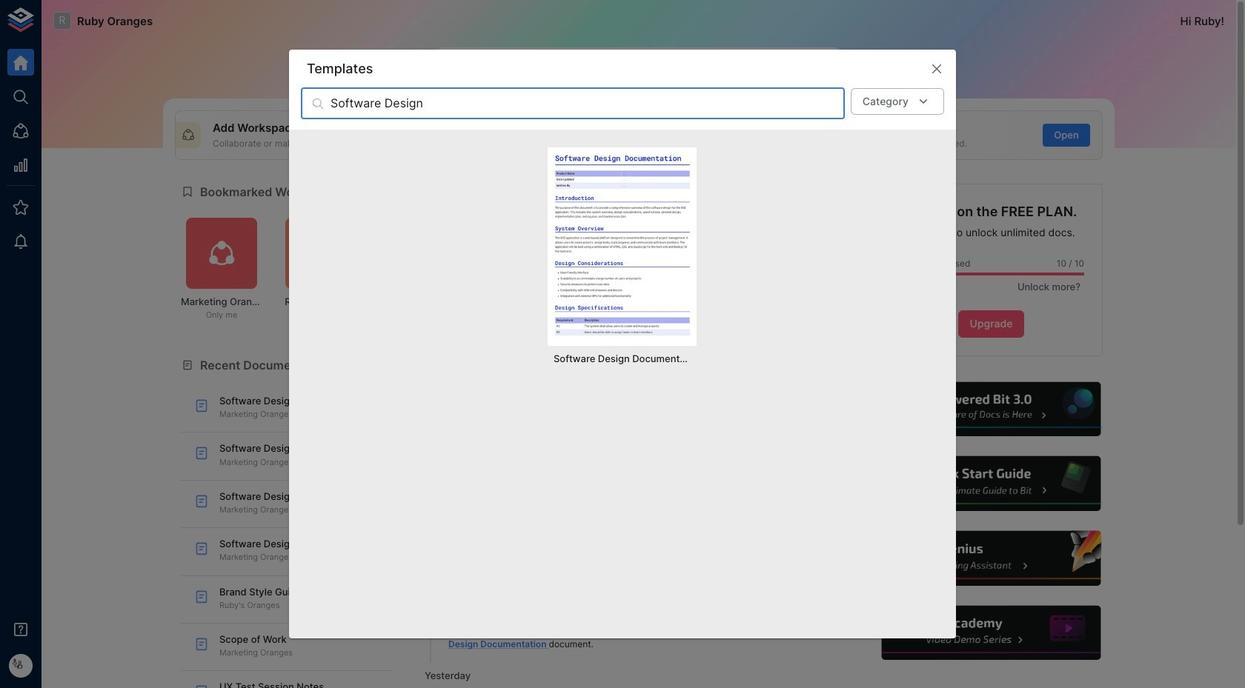 Task type: locate. For each thing, give the bounding box(es) containing it.
4 help image from the top
[[880, 604, 1103, 663]]

1 help image from the top
[[880, 380, 1103, 439]]

help image
[[880, 380, 1103, 439], [880, 455, 1103, 514], [880, 529, 1103, 588], [880, 604, 1103, 663]]

dialog
[[289, 50, 956, 639]]



Task type: vqa. For each thing, say whether or not it's contained in the screenshot.
third HELP image from the bottom of the page
yes



Task type: describe. For each thing, give the bounding box(es) containing it.
2 help image from the top
[[880, 455, 1103, 514]]

3 help image from the top
[[880, 529, 1103, 588]]

software design documentation image
[[554, 153, 691, 336]]

Search Templates... text field
[[331, 88, 845, 119]]



